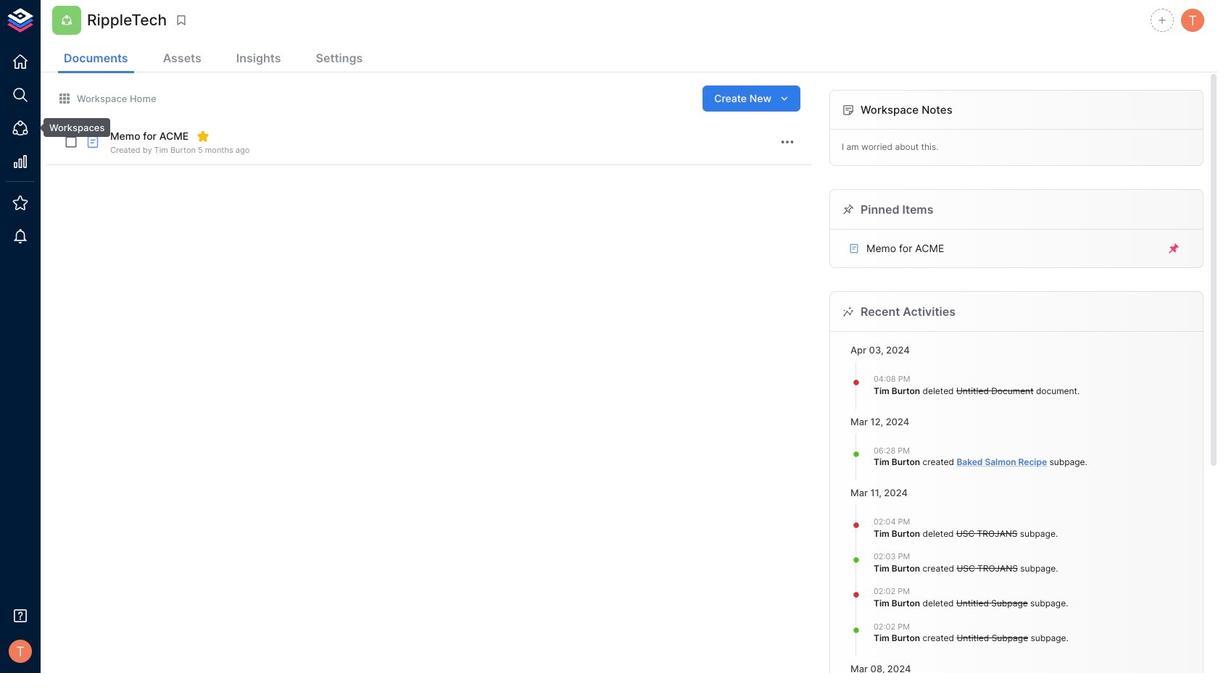 Task type: describe. For each thing, give the bounding box(es) containing it.
remove favorite image
[[197, 130, 210, 143]]



Task type: vqa. For each thing, say whether or not it's contained in the screenshot.
TOOLTIP
yes



Task type: locate. For each thing, give the bounding box(es) containing it.
unpin image
[[1168, 242, 1181, 255]]

tooltip
[[33, 118, 111, 137]]

bookmark image
[[175, 14, 188, 27]]



